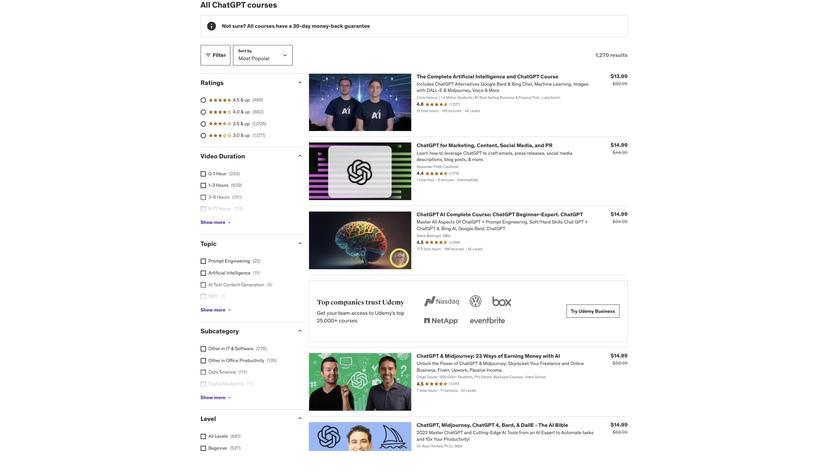 Task type: locate. For each thing, give the bounding box(es) containing it.
xsmall image for beginner
[[201, 446, 206, 451]]

in left it
[[221, 346, 225, 352]]

& right the 3.5
[[241, 121, 244, 127]]

3 $89.99 from the top
[[613, 429, 628, 435]]

4 $14.99 from the top
[[611, 421, 628, 428]]

duration
[[219, 152, 245, 160]]

2 show from the top
[[201, 307, 213, 313]]

$13.99
[[611, 73, 628, 79]]

1 vertical spatial all
[[209, 433, 214, 439]]

other left it
[[209, 346, 220, 352]]

show more down 6-
[[201, 219, 226, 225]]

small image inside filter button
[[205, 52, 212, 58]]

xsmall image for 3-6 hours
[[201, 195, 206, 200]]

udemy right try
[[579, 308, 594, 314]]

xsmall image for digital marketing
[[201, 382, 206, 387]]

$14.99 $89.99 for chatgpt, midjourney, chatgpt 4, bard, & dalle - the ai bible
[[611, 421, 628, 435]]

1 show more button from the top
[[201, 216, 232, 229]]

hours right 17+
[[217, 218, 229, 224]]

& right it
[[231, 346, 234, 352]]

xsmall image down topic
[[201, 271, 206, 276]]

(261)
[[232, 194, 242, 200]]

2 vertical spatial show more
[[201, 395, 226, 401]]

courses left have
[[255, 22, 275, 29]]

xsmall image left the 3-
[[201, 195, 206, 200]]

box image
[[491, 294, 514, 309]]

$89.99 inside $13.99 $89.99
[[613, 81, 628, 87]]

0 horizontal spatial udemy
[[383, 298, 405, 307]]

& left midjourney: at the bottom right
[[441, 353, 444, 359]]

1 vertical spatial and
[[535, 142, 545, 149]]

$89.99
[[613, 81, 628, 87], [613, 360, 628, 366], [613, 429, 628, 435]]

3 more from the top
[[214, 395, 226, 401]]

& for 4.0
[[241, 109, 244, 115]]

small image for level
[[297, 415, 304, 422]]

0 vertical spatial the
[[417, 73, 426, 80]]

access
[[352, 310, 368, 316]]

bible
[[556, 422, 569, 428]]

2 $14.99 from the top
[[611, 211, 628, 217]]

all
[[247, 22, 254, 29], [209, 433, 214, 439]]

2 small image from the top
[[297, 415, 304, 422]]

xsmall image for prompt engineering
[[201, 259, 206, 264]]

23
[[476, 353, 483, 359]]

show down seo
[[201, 307, 213, 313]]

1,270 results status
[[596, 52, 628, 58]]

xsmall image left 6-
[[201, 207, 206, 212]]

& right 3.0
[[241, 132, 244, 138]]

digital marketing (70)
[[209, 381, 255, 387]]

0 vertical spatial complete
[[428, 73, 452, 80]]

0 vertical spatial in
[[221, 346, 225, 352]]

1 vertical spatial show
[[201, 307, 213, 313]]

show more button down digital
[[201, 391, 232, 404]]

chatgpt ai complete course: chatgpt beginner-expert. chatgpt link
[[417, 211, 583, 218]]

(1,071)
[[253, 132, 266, 138]]

a
[[289, 22, 292, 29]]

more down "17"
[[214, 219, 226, 225]]

media,
[[517, 142, 534, 149]]

0 vertical spatial and
[[507, 73, 516, 80]]

copywriting
[[209, 305, 233, 311]]

1 vertical spatial other
[[209, 358, 220, 364]]

0 vertical spatial intelligence
[[476, 73, 506, 80]]

other
[[209, 346, 220, 352], [209, 358, 220, 364]]

1-
[[209, 182, 212, 188]]

1 vertical spatial intelligence
[[227, 270, 251, 276]]

try
[[571, 308, 578, 314]]

small image for ratings
[[297, 79, 304, 86]]

udemy up top
[[383, 298, 405, 307]]

with
[[543, 353, 554, 359]]

0 vertical spatial show more button
[[201, 216, 232, 229]]

content
[[223, 282, 240, 288]]

up left the (882)
[[245, 109, 250, 115]]

udemy inside 'link'
[[579, 308, 594, 314]]

small image
[[297, 79, 304, 86], [297, 415, 304, 422]]

show for subcategory
[[201, 395, 213, 401]]

1 horizontal spatial artificial
[[453, 73, 475, 80]]

1 vertical spatial small image
[[297, 415, 304, 422]]

2 $89.99 from the top
[[613, 360, 628, 366]]

0 vertical spatial $89.99
[[613, 81, 628, 87]]

small image
[[205, 52, 212, 58], [297, 152, 304, 159], [297, 240, 304, 247], [297, 328, 304, 334]]

show more down seo
[[201, 307, 226, 313]]

sure?
[[232, 22, 246, 29]]

&
[[241, 97, 244, 103], [241, 109, 244, 115], [241, 121, 244, 127], [241, 132, 244, 138], [231, 346, 234, 352], [441, 353, 444, 359], [517, 422, 520, 428]]

in for office
[[221, 358, 225, 364]]

-
[[536, 422, 538, 428]]

1 vertical spatial the
[[539, 422, 548, 428]]

xsmall image
[[201, 171, 206, 177], [201, 183, 206, 188], [201, 195, 206, 200], [201, 207, 206, 212], [201, 271, 206, 276], [201, 282, 206, 288], [201, 294, 206, 299], [227, 307, 232, 313], [201, 370, 206, 375], [227, 395, 232, 400]]

2 other from the top
[[209, 358, 220, 364]]

(128)
[[234, 206, 244, 212]]

1 vertical spatial courses
[[339, 317, 358, 324]]

filter button
[[201, 45, 230, 65]]

hours right 6
[[217, 194, 230, 200]]

1,270 results
[[596, 52, 628, 58]]

hours right "17"
[[219, 206, 231, 212]]

show down 6-
[[201, 219, 213, 225]]

1 vertical spatial more
[[214, 307, 226, 313]]

0 horizontal spatial intelligence
[[227, 270, 251, 276]]

0 vertical spatial show more
[[201, 219, 226, 225]]

1 other from the top
[[209, 346, 220, 352]]

other up the data
[[209, 358, 220, 364]]

other for other in it & software (276)
[[209, 346, 220, 352]]

2 in from the top
[[221, 358, 225, 364]]

hours
[[216, 182, 229, 188], [217, 194, 230, 200], [219, 206, 231, 212], [217, 218, 229, 224]]

17+ hours
[[209, 218, 229, 224]]

up
[[245, 97, 250, 103], [245, 109, 250, 115], [245, 121, 250, 127], [245, 132, 250, 138]]

up right the 3.5
[[245, 121, 250, 127]]

0 horizontal spatial all
[[209, 433, 214, 439]]

xsmall image left the 'text'
[[201, 282, 206, 288]]

up for 3.5 & up
[[245, 121, 250, 127]]

try udemy business link
[[567, 305, 620, 318]]

& left dalle
[[517, 422, 520, 428]]

small image for topic
[[297, 240, 304, 247]]

2 $14.99 $89.99 from the top
[[611, 421, 628, 435]]

more for video duration
[[214, 219, 226, 225]]

xsmall image left the data
[[201, 370, 206, 375]]

1 vertical spatial show more
[[201, 307, 226, 313]]

2 vertical spatial $89.99
[[613, 429, 628, 435]]

0 vertical spatial small image
[[297, 79, 304, 86]]

beginner
[[209, 445, 228, 451]]

the
[[417, 73, 426, 80], [539, 422, 548, 428]]

more for subcategory
[[214, 395, 226, 401]]

netapp image
[[423, 314, 461, 329]]

$89.99 for the complete artificial intelligence and chatgpt course
[[613, 81, 628, 87]]

1 $14.99 $89.99 from the top
[[611, 352, 628, 366]]

1 horizontal spatial courses
[[339, 317, 358, 324]]

content,
[[477, 142, 499, 149]]

chatgpt,
[[417, 422, 441, 428]]

2 vertical spatial more
[[214, 395, 226, 401]]

team
[[338, 310, 350, 316]]

1 vertical spatial udemy
[[579, 308, 594, 314]]

& right 4.5
[[241, 97, 244, 103]]

xsmall image left 1-
[[201, 183, 206, 188]]

1 small image from the top
[[297, 79, 304, 86]]

$14.99 for chatgpt for marketing, content, social media, and pr
[[611, 142, 628, 148]]

show down digital
[[201, 395, 213, 401]]

17
[[213, 206, 218, 212]]

(135)
[[267, 358, 277, 364]]

1 vertical spatial in
[[221, 358, 225, 364]]

0 vertical spatial courses
[[255, 22, 275, 29]]

in left office
[[221, 358, 225, 364]]

1 vertical spatial $14.99 $89.99
[[611, 421, 628, 435]]

for
[[441, 142, 448, 149]]

and
[[507, 73, 516, 80], [535, 142, 545, 149]]

text
[[214, 282, 222, 288]]

3 show more from the top
[[201, 395, 226, 401]]

back
[[331, 22, 344, 29]]

top
[[397, 310, 405, 316]]

more down digital
[[214, 395, 226, 401]]

show more button for topic
[[201, 303, 232, 317]]

try udemy business
[[571, 308, 616, 314]]

show for topic
[[201, 307, 213, 313]]

more
[[214, 219, 226, 225], [214, 307, 226, 313], [214, 395, 226, 401]]

courses
[[255, 22, 275, 29], [339, 317, 358, 324]]

small image for video duration
[[297, 152, 304, 159]]

show
[[201, 219, 213, 225], [201, 307, 213, 313], [201, 395, 213, 401]]

1 vertical spatial artificial
[[209, 270, 226, 276]]

1 horizontal spatial intelligence
[[476, 73, 506, 80]]

xsmall image
[[227, 220, 232, 225], [201, 259, 206, 264], [201, 346, 206, 352], [201, 358, 206, 364], [201, 382, 206, 387], [201, 434, 206, 439], [201, 446, 206, 451]]

complete
[[428, 73, 452, 80], [447, 211, 471, 218]]

other in it & software (276)
[[209, 346, 267, 352]]

(115)
[[239, 369, 248, 375]]

0 vertical spatial $14.99 $89.99
[[611, 352, 628, 366]]

science
[[220, 369, 236, 375]]

0 vertical spatial other
[[209, 346, 220, 352]]

entrepreneurship
[[209, 393, 245, 399]]

show more button down seo (5)
[[201, 303, 232, 317]]

(5)
[[220, 294, 226, 299]]

6
[[213, 194, 216, 200]]

xsmall image for all levels
[[201, 434, 206, 439]]

1 horizontal spatial the
[[539, 422, 548, 428]]

1 vertical spatial $89.99
[[613, 360, 628, 366]]

17+
[[209, 218, 216, 224]]

udemy inside top companies trust udemy get your team access to udemy's top 25,000+ courses
[[383, 298, 405, 307]]

1 vertical spatial show more button
[[201, 303, 232, 317]]

1 more from the top
[[214, 219, 226, 225]]

up right 3.0
[[245, 132, 250, 138]]

up left "(486)"
[[245, 97, 250, 103]]

3 $14.99 from the top
[[611, 352, 628, 359]]

2 vertical spatial show
[[201, 395, 213, 401]]

3 show more button from the top
[[201, 391, 232, 404]]

1 in from the top
[[221, 346, 225, 352]]

xsmall image for 6-17 hours
[[201, 207, 206, 212]]

xsmall image for 1-3 hours
[[201, 183, 206, 188]]

show more button for video duration
[[201, 216, 232, 229]]

show more for topic
[[201, 307, 226, 313]]

1 $89.99 from the top
[[613, 81, 628, 87]]

1 show more from the top
[[201, 219, 226, 225]]

udemy's
[[375, 310, 396, 316]]

ways
[[484, 353, 497, 359]]

more down seo (5)
[[214, 307, 226, 313]]

marketing,
[[449, 142, 476, 149]]

& right 4.0 at the left of page
[[241, 109, 244, 115]]

all left levels
[[209, 433, 214, 439]]

courses down team
[[339, 317, 358, 324]]

intelligence
[[476, 73, 506, 80], [227, 270, 251, 276]]

0 vertical spatial show
[[201, 219, 213, 225]]

3 show from the top
[[201, 395, 213, 401]]

up for 3.0 & up
[[245, 132, 250, 138]]

expert.
[[542, 211, 560, 218]]

xsmall image left 0-
[[201, 171, 206, 177]]

all right the sure?
[[247, 22, 254, 29]]

xsmall image left seo
[[201, 294, 206, 299]]

0 horizontal spatial and
[[507, 73, 516, 80]]

$14.99 $89.99
[[611, 352, 628, 366], [611, 421, 628, 435]]

show more down digital
[[201, 395, 226, 401]]

1 show from the top
[[201, 219, 213, 225]]

25,000+
[[317, 317, 338, 324]]

seo
[[209, 294, 218, 299]]

2 vertical spatial show more button
[[201, 391, 232, 404]]

your
[[327, 310, 337, 316]]

1 horizontal spatial udemy
[[579, 308, 594, 314]]

hours for 6-17 hours
[[219, 206, 231, 212]]

1 horizontal spatial all
[[247, 22, 254, 29]]

2 more from the top
[[214, 307, 226, 313]]

xsmall image for 0-1 hour
[[201, 171, 206, 177]]

companies
[[331, 298, 365, 307]]

not sure? all courses have a 30-day money-back guarantee
[[222, 22, 370, 29]]

0 vertical spatial udemy
[[383, 298, 405, 307]]

money
[[525, 353, 542, 359]]

3
[[212, 182, 215, 188]]

2 show more from the top
[[201, 307, 226, 313]]

filter
[[213, 52, 226, 58]]

other for other in office productivity (135)
[[209, 358, 220, 364]]

1 horizontal spatial and
[[535, 142, 545, 149]]

2 show more button from the top
[[201, 303, 232, 317]]

show more button
[[201, 216, 232, 229], [201, 303, 232, 317], [201, 391, 232, 404]]

bard,
[[502, 422, 516, 428]]

beginner (537)
[[209, 445, 241, 451]]

1 $14.99 from the top
[[611, 142, 628, 148]]

0 vertical spatial more
[[214, 219, 226, 225]]

show more button down "17"
[[201, 216, 232, 229]]

hours right 3
[[216, 182, 229, 188]]

xsmall image for other in office productivity
[[201, 358, 206, 364]]

1 vertical spatial complete
[[447, 211, 471, 218]]

(233)
[[229, 171, 240, 177]]

0 horizontal spatial courses
[[255, 22, 275, 29]]

3.5
[[233, 121, 240, 127]]



Task type: vqa. For each thing, say whether or not it's contained in the screenshot.
Duration
yes



Task type: describe. For each thing, give the bounding box(es) containing it.
money-
[[312, 22, 331, 29]]

not
[[222, 22, 231, 29]]

the complete artificial intelligence and chatgpt course
[[417, 73, 559, 80]]

software
[[235, 346, 254, 352]]

3-
[[209, 194, 213, 200]]

topic
[[201, 240, 217, 248]]

0 horizontal spatial the
[[417, 73, 426, 80]]

courses inside top companies trust udemy get your team access to udemy's top 25,000+ courses
[[339, 317, 358, 324]]

xsmall image for data science
[[201, 370, 206, 375]]

levels
[[215, 433, 228, 439]]

$14.99 for chatgpt & midjourney: 23 ways of earning money with ai
[[611, 352, 628, 359]]

data science (115)
[[209, 369, 248, 375]]

& for chatgpt
[[441, 353, 444, 359]]

up for 4.0 & up
[[245, 109, 250, 115]]

small image for subcategory
[[297, 328, 304, 334]]

subcategory button
[[201, 327, 292, 335]]

guarantee
[[345, 22, 370, 29]]

$89.99 for chatgpt & midjourney: 23 ways of earning money with ai
[[613, 360, 628, 366]]

dalle
[[521, 422, 535, 428]]

$14.99 for chatgpt, midjourney, chatgpt 4, bard, & dalle - the ai bible
[[611, 421, 628, 428]]

earning
[[505, 353, 524, 359]]

$84.99
[[613, 219, 628, 225]]

xsmall image for ai text content generation
[[201, 282, 206, 288]]

(22)
[[253, 258, 261, 264]]

(70)
[[247, 381, 255, 387]]

show for video duration
[[201, 219, 213, 225]]

up for 4.5 & up
[[245, 97, 250, 103]]

1-3 hours (629)
[[209, 182, 242, 188]]

0 vertical spatial all
[[247, 22, 254, 29]]

xsmall image for seo
[[201, 294, 206, 299]]

seo (5)
[[209, 294, 226, 299]]

0-1 hour (233)
[[209, 171, 240, 177]]

day
[[302, 22, 311, 29]]

3.5 & up (1,026)
[[233, 121, 267, 127]]

& for 3.0
[[241, 132, 244, 138]]

0 vertical spatial artificial
[[453, 73, 475, 80]]

more for topic
[[214, 307, 226, 313]]

course
[[541, 73, 559, 80]]

volkswagen image
[[469, 294, 483, 309]]

level button
[[201, 415, 292, 423]]

chatgpt, midjourney, chatgpt 4, bard, & dalle - the ai bible
[[417, 422, 569, 428]]

other in office productivity (135)
[[209, 358, 277, 364]]

$14.99 $84.99
[[611, 211, 628, 225]]

30-
[[293, 22, 302, 29]]

the complete artificial intelligence and chatgpt course link
[[417, 73, 559, 80]]

top
[[317, 298, 330, 307]]

level
[[201, 415, 216, 423]]

show more for video duration
[[201, 219, 226, 225]]

1
[[213, 171, 215, 177]]

$14.99 $89.99 for chatgpt & midjourney: 23 ways of earning money with ai
[[611, 352, 628, 366]]

office
[[226, 358, 239, 364]]

chatgpt for marketing, content, social media, and pr
[[417, 142, 553, 149]]

video
[[201, 152, 218, 160]]

(537)
[[230, 445, 241, 451]]

engineering
[[225, 258, 250, 264]]

topic button
[[201, 240, 292, 248]]

& for 3.5
[[241, 121, 244, 127]]

generation
[[241, 282, 264, 288]]

0 horizontal spatial artificial
[[209, 270, 226, 276]]

nasdaq image
[[423, 294, 461, 309]]

(8)
[[267, 282, 273, 288]]

$14.99 $44.99
[[611, 142, 628, 156]]

business
[[596, 308, 616, 314]]

1,270
[[596, 52, 610, 58]]

6-
[[209, 206, 213, 212]]

4.5 & up (486)
[[233, 97, 263, 103]]

3.0 & up (1,071)
[[233, 132, 266, 138]]

to
[[369, 310, 374, 316]]

chatgpt for marketing, content, social media, and pr link
[[417, 142, 553, 149]]

& for 4.5
[[241, 97, 244, 103]]

prompt
[[209, 258, 224, 264]]

video duration button
[[201, 152, 292, 160]]

in for it
[[221, 346, 225, 352]]

chatgpt, midjourney, chatgpt 4, bard, & dalle - the ai bible link
[[417, 422, 569, 428]]

beginner-
[[516, 211, 542, 218]]

$89.99 for chatgpt, midjourney, chatgpt 4, bard, & dalle - the ai bible
[[613, 429, 628, 435]]

(629)
[[231, 182, 242, 188]]

results
[[611, 52, 628, 58]]

hours for 3-6 hours
[[217, 194, 230, 200]]

data
[[209, 369, 218, 375]]

show more for subcategory
[[201, 395, 226, 401]]

top companies trust udemy get your team access to udemy's top 25,000+ courses
[[317, 298, 405, 324]]

trust
[[366, 298, 381, 307]]

xsmall image down the digital marketing (70)
[[227, 395, 232, 400]]

(661)
[[231, 433, 241, 439]]

subcategory
[[201, 327, 239, 335]]

4,
[[496, 422, 501, 428]]

(1,026)
[[253, 121, 267, 127]]

show more button for subcategory
[[201, 391, 232, 404]]

xsmall image for other in it & software
[[201, 346, 206, 352]]

$14.99 for chatgpt ai complete course: chatgpt beginner-expert. chatgpt
[[611, 211, 628, 217]]

digital
[[209, 381, 222, 387]]

pr
[[546, 142, 553, 149]]

midjourney,
[[442, 422, 472, 428]]

6-17 hours (128)
[[209, 206, 244, 212]]

have
[[276, 22, 288, 29]]

prompt engineering (22)
[[209, 258, 261, 264]]

it
[[226, 346, 230, 352]]

xsmall image up subcategory
[[227, 307, 232, 313]]

4.0
[[233, 109, 240, 115]]

eventbrite image
[[469, 314, 507, 329]]

ai text content generation (8)
[[209, 282, 273, 288]]

productivity
[[240, 358, 265, 364]]

of
[[498, 353, 503, 359]]

all levels (661)
[[209, 433, 241, 439]]

chatgpt & midjourney: 23 ways of earning money with ai link
[[417, 353, 561, 359]]

xsmall image for artificial intelligence
[[201, 271, 206, 276]]

4.0 & up (882)
[[233, 109, 264, 115]]

3.0
[[233, 132, 240, 138]]

hours for 1-3 hours
[[216, 182, 229, 188]]



